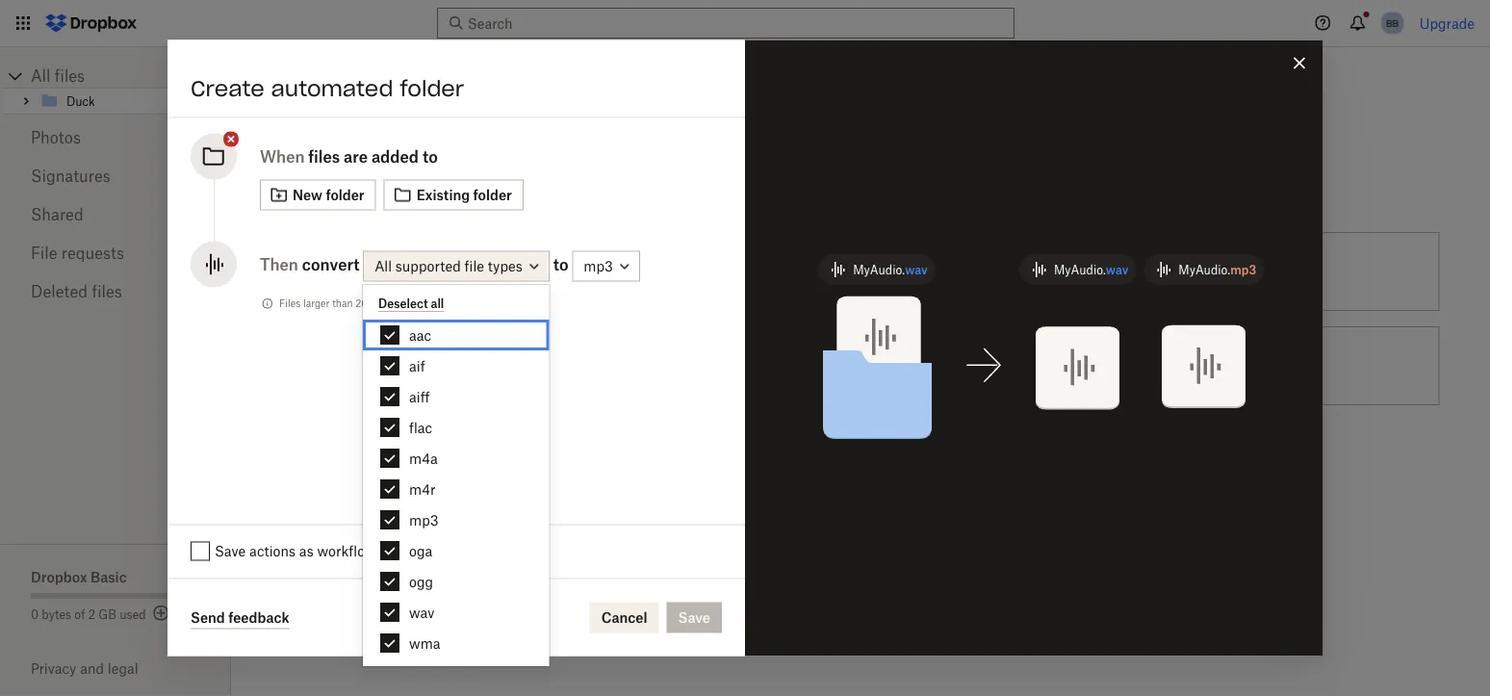 Task type: vqa. For each thing, say whether or not it's contained in the screenshot.
wav in checkbox item
yes



Task type: describe. For each thing, give the bounding box(es) containing it.
set a rule that renames files
[[743, 263, 922, 280]]

1 horizontal spatial wav
[[905, 262, 928, 277]]

save actions as workflow template
[[215, 543, 437, 560]]

renames
[[837, 263, 892, 280]]

convert
[[1138, 263, 1189, 280]]

photos
[[31, 128, 81, 147]]

global header element
[[0, 0, 1491, 47]]

click to watch a demo video image
[[413, 66, 437, 90]]

1 myaudio. wav from the left
[[853, 262, 928, 277]]

2 myaudio. from the left
[[1054, 262, 1106, 277]]

are
[[344, 147, 368, 166]]

oga checkbox item
[[363, 535, 550, 566]]

2048mb
[[356, 298, 396, 310]]

shared
[[31, 205, 83, 224]]

create
[[191, 75, 264, 102]]

format for videos
[[829, 358, 872, 374]]

privacy and legal link
[[31, 661, 231, 677]]

types
[[488, 258, 523, 274]]

automations
[[270, 63, 410, 90]]

wma checkbox item
[[363, 628, 550, 659]]

deselect all button
[[378, 297, 444, 312]]

upgrade link
[[1420, 15, 1475, 31]]

videos
[[943, 358, 984, 374]]

that
[[808, 263, 833, 280]]

image
[[419, 358, 458, 374]]

folder
[[400, 75, 464, 102]]

files larger than 2048mb will not be converted
[[279, 298, 494, 310]]

unzip files
[[1138, 358, 1206, 374]]

workflow
[[317, 543, 376, 560]]

files inside 'tree'
[[55, 66, 85, 85]]

choose a file format to convert audio files to button
[[262, 413, 657, 519]]

rule
[[780, 263, 804, 280]]

convert files to pdfs button
[[1053, 224, 1448, 319]]

choose a file format to convert videos to
[[743, 358, 1000, 374]]

all files link
[[31, 65, 231, 88]]

file for all supported file types
[[465, 258, 484, 274]]

aiff checkbox item
[[363, 381, 550, 412]]

choose for choose a category to sort files by
[[348, 263, 396, 280]]

2 horizontal spatial wav
[[1106, 262, 1129, 277]]

template
[[380, 543, 437, 560]]

file for choose a file format to convert videos to
[[806, 358, 826, 374]]

choose a file format to convert audio files to
[[348, 447, 613, 485]]

legal
[[108, 661, 138, 677]]

convert for choose a file format to convert videos to
[[892, 358, 939, 374]]

signatures
[[31, 167, 111, 185]]

0
[[31, 607, 39, 622]]

wma
[[409, 635, 441, 651]]

deleted
[[31, 282, 88, 301]]

deleted files link
[[31, 273, 200, 311]]

of
[[75, 607, 85, 622]]

all supported file types button
[[363, 251, 550, 282]]

all for all files
[[31, 66, 50, 85]]

2
[[88, 607, 95, 622]]

all
[[431, 297, 444, 311]]

signatures link
[[31, 157, 200, 195]]

added
[[372, 147, 419, 166]]

oga
[[409, 543, 433, 559]]

m4a checkbox item
[[363, 443, 550, 474]]

aac checkbox item
[[363, 320, 550, 351]]

add
[[270, 186, 301, 206]]

mp3 checkbox item
[[363, 505, 550, 535]]

aac
[[409, 327, 432, 343]]

basic
[[91, 569, 127, 585]]

dropbox
[[31, 569, 87, 585]]

privacy and legal
[[31, 661, 138, 677]]

supported
[[396, 258, 461, 274]]

automated
[[271, 75, 393, 102]]

m4r
[[409, 481, 436, 497]]

m4r checkbox item
[[363, 474, 550, 505]]

aiff
[[409, 389, 430, 405]]

photos link
[[31, 118, 200, 157]]

choose for choose an image format to convert files to
[[348, 358, 396, 374]]

automation
[[331, 186, 424, 206]]

bytes
[[42, 607, 71, 622]]

a for choose a file format to convert videos to
[[795, 358, 802, 374]]

convert inside create automated folder dialog
[[302, 255, 360, 273]]

unzip files button
[[1053, 319, 1448, 413]]

than
[[332, 298, 353, 310]]

myaudio. mp3
[[1179, 262, 1257, 277]]

choose an image format to convert files to button
[[262, 319, 657, 413]]

sort
[[486, 263, 511, 280]]

all files tree
[[3, 65, 231, 115]]

audio
[[548, 447, 583, 464]]

file requests link
[[31, 234, 200, 273]]

2 myaudio. wav from the left
[[1054, 262, 1129, 277]]

deselect all
[[378, 297, 444, 311]]

all files
[[31, 66, 85, 85]]

add an automation
[[270, 186, 424, 206]]

wav inside checkbox item
[[409, 604, 435, 621]]

files inside the choose a file format to convert audio files to
[[587, 447, 613, 464]]

files
[[279, 298, 301, 310]]

as
[[299, 543, 314, 560]]

choose an image format to convert files to
[[348, 358, 619, 374]]



Task type: locate. For each thing, give the bounding box(es) containing it.
1 horizontal spatial file
[[465, 258, 484, 274]]

aif
[[409, 358, 425, 374]]

ogg checkbox item
[[363, 566, 550, 597]]

myaudio. wav left convert
[[1054, 262, 1129, 277]]

2 horizontal spatial myaudio.
[[1179, 262, 1231, 277]]

file requests
[[31, 244, 124, 262]]

privacy
[[31, 661, 76, 677]]

mp3
[[1231, 262, 1257, 277], [409, 512, 439, 528]]

choose down set
[[743, 358, 791, 374]]

to inside button
[[1223, 263, 1235, 280]]

0 horizontal spatial wav
[[409, 604, 435, 621]]

not
[[417, 298, 432, 310]]

wav right the renames
[[905, 262, 928, 277]]

unzip
[[1138, 358, 1176, 374]]

files right the renames
[[896, 263, 922, 280]]

files down dropbox logo - go to the homepage
[[55, 66, 85, 85]]

dropbox basic
[[31, 569, 127, 585]]

a for choose a category to sort files by
[[400, 263, 407, 280]]

2 horizontal spatial file
[[806, 358, 826, 374]]

an for choose
[[400, 358, 415, 374]]

deselect
[[378, 297, 428, 311]]

1 horizontal spatial myaudio.
[[1054, 262, 1106, 277]]

format inside choose a file format to convert videos to "button"
[[829, 358, 872, 374]]

all up photos
[[31, 66, 50, 85]]

category
[[411, 263, 466, 280]]

convert inside the choose a file format to convert audio files to
[[496, 447, 544, 464]]

convert for choose an image format to convert files to
[[525, 358, 572, 374]]

choose up '2048mb' on the left top of page
[[348, 263, 396, 280]]

file left the sort
[[465, 258, 484, 274]]

files left are
[[308, 147, 340, 166]]

all supported file types
[[375, 258, 523, 274]]

mp3 right convert
[[1231, 262, 1257, 277]]

will
[[399, 298, 415, 310]]

a inside the choose a file format to convert audio files to
[[400, 447, 407, 464]]

myaudio. wav
[[853, 262, 928, 277], [1054, 262, 1129, 277]]

myaudio. right that at the top right of page
[[853, 262, 905, 277]]

flac checkbox item
[[363, 412, 550, 443]]

3 myaudio. from the left
[[1179, 262, 1231, 277]]

1 horizontal spatial mp3
[[1231, 262, 1257, 277]]

choose left aif
[[348, 358, 396, 374]]

shared link
[[31, 195, 200, 234]]

m4a
[[409, 450, 438, 467]]

convert left videos
[[892, 358, 939, 374]]

all for all supported file types
[[375, 258, 392, 274]]

files inside button
[[1193, 263, 1219, 280]]

files down file requests link
[[92, 282, 122, 301]]

file inside choose a file format to convert videos to "button"
[[806, 358, 826, 374]]

0 vertical spatial an
[[306, 186, 326, 206]]

1 myaudio. from the left
[[853, 262, 905, 277]]

an for add
[[306, 186, 326, 206]]

a up the will
[[400, 263, 407, 280]]

choose inside choose a file format to convert videos to "button"
[[743, 358, 791, 374]]

choose inside the choose a file format to convert audio files to
[[348, 447, 396, 464]]

0 bytes of 2 gb used
[[31, 607, 146, 622]]

mp3 down m4r
[[409, 512, 439, 528]]

choose a category to sort files by
[[348, 263, 560, 280]]

an right the "add" on the left of the page
[[306, 186, 326, 206]]

file for choose a file format to convert audio files to
[[411, 447, 430, 464]]

format down set a rule that renames files button
[[829, 358, 872, 374]]

choose inside choose an image format to convert files to button
[[348, 358, 396, 374]]

0 horizontal spatial file
[[411, 447, 430, 464]]

a inside "button"
[[795, 358, 802, 374]]

a down the rule
[[795, 358, 802, 374]]

actions
[[250, 543, 296, 560]]

files
[[55, 66, 85, 85], [308, 147, 340, 166], [514, 263, 541, 280], [896, 263, 922, 280], [1193, 263, 1219, 280], [92, 282, 122, 301], [576, 358, 602, 374], [1179, 358, 1206, 374], [587, 447, 613, 464]]

be
[[435, 298, 446, 310]]

1 vertical spatial all
[[375, 258, 392, 274]]

used
[[120, 607, 146, 622]]

myaudio. wav right that at the top right of page
[[853, 262, 928, 277]]

flac
[[409, 419, 432, 436]]

ogg
[[409, 573, 433, 590]]

file
[[465, 258, 484, 274], [806, 358, 826, 374], [411, 447, 430, 464]]

convert up audio
[[525, 358, 572, 374]]

pdfs
[[1239, 263, 1273, 280]]

convert
[[302, 255, 360, 273], [525, 358, 572, 374], [892, 358, 939, 374], [496, 447, 544, 464]]

convert for choose a file format to convert audio files to
[[496, 447, 544, 464]]

file
[[31, 244, 57, 262]]

wav left convert
[[1106, 262, 1129, 277]]

files right unzip
[[1179, 358, 1206, 374]]

convert left audio
[[496, 447, 544, 464]]

a
[[400, 263, 407, 280], [769, 263, 776, 280], [795, 358, 802, 374], [400, 447, 407, 464]]

choose a category to sort files by button
[[262, 224, 657, 319]]

requests
[[62, 244, 124, 262]]

dropbox logo - go to the homepage image
[[39, 8, 143, 39]]

choose inside choose a category to sort files by button
[[348, 263, 396, 280]]

when
[[260, 147, 305, 166]]

choose for choose a file format to convert videos to
[[743, 358, 791, 374]]

add an automation main content
[[262, 109, 1491, 696]]

choose for choose a file format to convert audio files to
[[348, 447, 396, 464]]

a left m4a at the left bottom of page
[[400, 447, 407, 464]]

convert files to pdfs
[[1138, 263, 1273, 280]]

set a rule that renames files button
[[657, 224, 1053, 319]]

upgrade
[[1420, 15, 1475, 31]]

mp3 inside create automated folder dialog
[[1231, 262, 1257, 277]]

1 horizontal spatial all
[[375, 258, 392, 274]]

0 horizontal spatial myaudio.
[[853, 262, 905, 277]]

all
[[31, 66, 50, 85], [375, 258, 392, 274]]

files left the by
[[514, 263, 541, 280]]

an inside button
[[400, 358, 415, 374]]

files inside create automated folder dialog
[[308, 147, 340, 166]]

a right set
[[769, 263, 776, 280]]

to
[[423, 147, 438, 166], [553, 255, 569, 273], [469, 263, 482, 280], [1223, 263, 1235, 280], [508, 358, 521, 374], [606, 358, 619, 374], [875, 358, 888, 374], [988, 358, 1000, 374], [480, 447, 493, 464], [348, 469, 360, 485]]

convert up than
[[302, 255, 360, 273]]

0 horizontal spatial myaudio. wav
[[853, 262, 928, 277]]

0 horizontal spatial mp3
[[409, 512, 439, 528]]

gb
[[99, 607, 117, 622]]

1 vertical spatial file
[[806, 358, 826, 374]]

deleted files
[[31, 282, 122, 301]]

1 vertical spatial an
[[400, 358, 415, 374]]

format inside choose an image format to convert files to button
[[462, 358, 505, 374]]

then
[[260, 255, 298, 273]]

all up files larger than 2048mb will not be converted
[[375, 258, 392, 274]]

file down flac
[[411, 447, 430, 464]]

myaudio. left convert
[[1054, 262, 1106, 277]]

format for audio
[[434, 447, 476, 464]]

wav down ogg
[[409, 604, 435, 621]]

file down that at the top right of page
[[806, 358, 826, 374]]

0 horizontal spatial all
[[31, 66, 50, 85]]

files right audio
[[587, 447, 613, 464]]

1 vertical spatial mp3
[[409, 512, 439, 528]]

create automated folder
[[191, 75, 464, 102]]

files are added to
[[308, 147, 438, 166]]

file inside all supported file types "dropdown button"
[[465, 258, 484, 274]]

choose a file format to convert videos to button
[[657, 319, 1053, 413]]

format down aac checkbox item
[[462, 358, 505, 374]]

an
[[306, 186, 326, 206], [400, 358, 415, 374]]

a for choose a file format to convert audio files to
[[400, 447, 407, 464]]

format down flac checkbox item
[[434, 447, 476, 464]]

by
[[544, 263, 560, 280]]

a for set a rule that renames files
[[769, 263, 776, 280]]

all inside all supported file types "dropdown button"
[[375, 258, 392, 274]]

0 vertical spatial mp3
[[1231, 262, 1257, 277]]

files inside "button"
[[1179, 358, 1206, 374]]

aif checkbox item
[[363, 351, 550, 381]]

converted
[[449, 298, 494, 310]]

mp3 inside mp3 checkbox item
[[409, 512, 439, 528]]

format for files
[[462, 358, 505, 374]]

convert inside "button"
[[892, 358, 939, 374]]

files up audio
[[576, 358, 602, 374]]

create automated folder dialog
[[168, 40, 1323, 656]]

1 horizontal spatial an
[[400, 358, 415, 374]]

choose
[[348, 263, 396, 280], [348, 358, 396, 374], [743, 358, 791, 374], [348, 447, 396, 464]]

choose left m4a at the left bottom of page
[[348, 447, 396, 464]]

2 vertical spatial file
[[411, 447, 430, 464]]

get more space image
[[150, 602, 173, 625]]

all inside all files link
[[31, 66, 50, 85]]

format inside the choose a file format to convert audio files to
[[434, 447, 476, 464]]

myaudio.
[[853, 262, 905, 277], [1054, 262, 1106, 277], [1179, 262, 1231, 277]]

0 vertical spatial all
[[31, 66, 50, 85]]

1 horizontal spatial myaudio. wav
[[1054, 262, 1129, 277]]

wav checkbox item
[[363, 597, 550, 628]]

myaudio. left pdfs
[[1179, 262, 1231, 277]]

files right convert
[[1193, 263, 1219, 280]]

set
[[743, 263, 765, 280]]

file inside the choose a file format to convert audio files to
[[411, 447, 430, 464]]

wav
[[905, 262, 928, 277], [1106, 262, 1129, 277], [409, 604, 435, 621]]

an left image
[[400, 358, 415, 374]]

save
[[215, 543, 246, 560]]

0 vertical spatial file
[[465, 258, 484, 274]]

0 horizontal spatial an
[[306, 186, 326, 206]]



